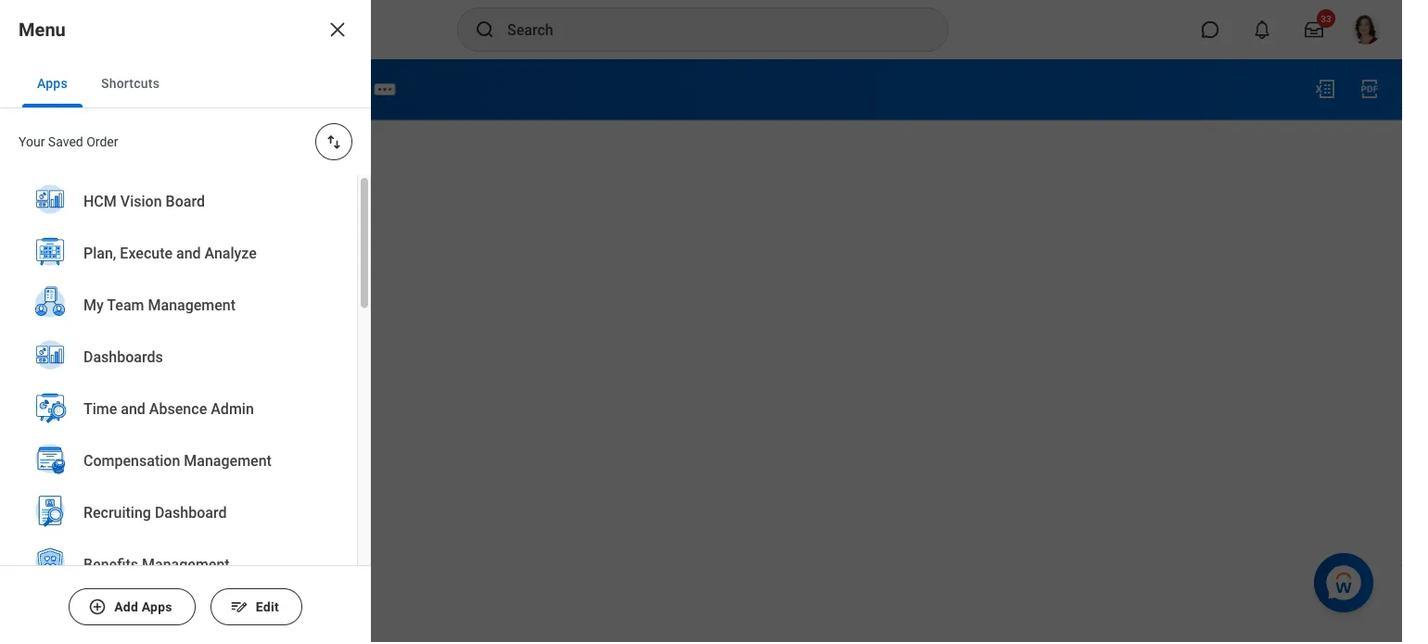Task type: vqa. For each thing, say whether or not it's contained in the screenshot.
the right Arrangement:
no



Task type: locate. For each thing, give the bounding box(es) containing it.
list containing hcm vision board
[[0, 175, 357, 643]]

0 vertical spatial range
[[37, 257, 74, 272]]

shortcuts button
[[86, 59, 175, 108]]

my team management
[[83, 296, 236, 314]]

and right time
[[121, 400, 146, 418]]

my team management link
[[22, 279, 335, 333]]

apps
[[37, 76, 68, 91], [142, 600, 172, 615]]

team
[[107, 296, 144, 314]]

management down admin on the bottom
[[184, 452, 272, 470]]

rating value
[[37, 221, 110, 236]]

hcm vision board
[[83, 192, 205, 210]]

profile logan mcneil element
[[1340, 9, 1392, 50]]

dashboards
[[83, 348, 163, 366]]

saved
[[48, 134, 83, 149]]

0 for range begin
[[210, 257, 217, 272]]

0 horizontal spatial rating
[[37, 221, 74, 236]]

1 range from the top
[[37, 257, 74, 272]]

1 vertical spatial rating
[[37, 221, 74, 236]]

list inside global navigation dialog
[[0, 175, 357, 643]]

1 horizontal spatial rating
[[210, 76, 275, 102]]

0 horizontal spatial and
[[121, 400, 146, 418]]

end
[[77, 293, 99, 308]]

and
[[176, 244, 201, 262], [121, 400, 146, 418]]

time and absence admin link
[[22, 383, 335, 437]]

list
[[0, 175, 357, 643]]

1 vertical spatial range
[[37, 293, 74, 308]]

2 range from the top
[[37, 293, 74, 308]]

0 vertical spatial rating
[[210, 76, 275, 102]]

tab list
[[0, 59, 371, 109]]

view proficiency rating main content
[[0, 59, 1404, 363]]

1 vertical spatial 0
[[210, 293, 217, 308]]

management down range begin element
[[148, 296, 236, 314]]

0 for range end
[[210, 293, 217, 308]]

1 vertical spatial apps
[[142, 600, 172, 615]]

0 horizontal spatial apps
[[37, 76, 68, 91]]

value
[[78, 221, 110, 236]]

my
[[83, 296, 104, 314]]

text edit image
[[230, 598, 248, 617]]

begin
[[77, 257, 110, 272]]

0 vertical spatial 0
[[210, 257, 217, 272]]

inbox large image
[[1305, 20, 1324, 39]]

sort image
[[325, 133, 343, 151]]

0 vertical spatial management
[[148, 296, 236, 314]]

time and absence admin
[[83, 400, 254, 418]]

view proficiency rating
[[37, 76, 275, 102]]

vision
[[120, 192, 162, 210]]

range for range end
[[37, 293, 74, 308]]

management for compensation management
[[184, 452, 272, 470]]

1 0 from the top
[[210, 257, 217, 272]]

execute
[[120, 244, 173, 262]]

2 0 from the top
[[210, 293, 217, 308]]

view printable version (pdf) image
[[1359, 78, 1381, 100]]

1 horizontal spatial and
[[176, 244, 201, 262]]

management
[[148, 296, 236, 314], [184, 452, 272, 470], [142, 556, 230, 574]]

analyze
[[205, 244, 257, 262]]

range up range end
[[37, 257, 74, 272]]

benefits
[[83, 556, 138, 574]]

0 up range end element
[[210, 257, 217, 272]]

calculations
[[119, 185, 191, 200]]

rating
[[210, 76, 275, 102], [37, 221, 74, 236]]

0 vertical spatial and
[[176, 244, 201, 262]]

apps down menu
[[37, 76, 68, 91]]

range
[[37, 257, 74, 272], [37, 293, 74, 308]]

and left range begin element
[[176, 244, 201, 262]]

1 vertical spatial management
[[184, 452, 272, 470]]

and inside plan, execute and analyze link
[[176, 244, 201, 262]]

1 vertical spatial and
[[121, 400, 146, 418]]

management down recruiting dashboard link
[[142, 556, 230, 574]]

1 horizontal spatial apps
[[142, 600, 172, 615]]

0
[[210, 257, 217, 272], [210, 293, 217, 308]]

2 vertical spatial management
[[142, 556, 230, 574]]

plan, execute and analyze link
[[22, 227, 335, 281]]

0 vertical spatial apps
[[37, 76, 68, 91]]

plus circle image
[[88, 598, 107, 617]]

range left end
[[37, 293, 74, 308]]

add apps
[[114, 600, 172, 615]]

apps right add on the bottom left of the page
[[142, 600, 172, 615]]

management for benefits management
[[142, 556, 230, 574]]

0 down range begin element
[[210, 293, 217, 308]]



Task type: describe. For each thing, give the bounding box(es) containing it.
search image
[[474, 19, 496, 41]]

plan,
[[83, 244, 116, 262]]

benefits management link
[[22, 539, 335, 593]]

range begin
[[37, 257, 110, 272]]

benefits management
[[83, 556, 230, 574]]

workday assistant region
[[1314, 546, 1381, 613]]

tab list containing apps
[[0, 59, 371, 109]]

shortcuts
[[101, 76, 160, 91]]

hcm
[[83, 192, 117, 210]]

range begin element
[[210, 246, 217, 273]]

range end element
[[210, 282, 217, 309]]

usage
[[37, 329, 74, 344]]

plan, execute and analyze
[[83, 244, 257, 262]]

notifications large image
[[1253, 20, 1272, 39]]

export to excel image
[[1314, 78, 1337, 100]]

and inside time and absence admin link
[[121, 400, 146, 418]]

absence
[[149, 400, 207, 418]]

dashboard
[[155, 504, 227, 522]]

recruiting
[[83, 504, 151, 522]]

add apps button
[[69, 589, 196, 626]]

x image
[[327, 19, 349, 41]]

compensation
[[83, 452, 180, 470]]

view
[[37, 76, 86, 102]]

your saved order
[[19, 134, 118, 149]]

recruiting dashboard link
[[22, 487, 335, 541]]

apps button
[[22, 59, 83, 108]]

exclude
[[37, 185, 82, 200]]

menu
[[19, 19, 66, 40]]

order
[[86, 134, 118, 149]]

range end
[[37, 293, 99, 308]]

count
[[77, 329, 111, 344]]

admin
[[211, 400, 254, 418]]

proficiency
[[92, 76, 205, 102]]

edit
[[256, 600, 279, 615]]

your
[[19, 134, 45, 149]]

apps inside button
[[142, 600, 172, 615]]

board
[[166, 192, 205, 210]]

apps inside 'button'
[[37, 76, 68, 91]]

time
[[83, 400, 117, 418]]

recruiting dashboard
[[83, 504, 227, 522]]

dashboards link
[[22, 331, 335, 385]]

hcm vision board link
[[22, 175, 335, 229]]

usage count
[[37, 329, 111, 344]]

from
[[86, 185, 116, 200]]

add
[[114, 600, 138, 615]]

compensation management
[[83, 452, 272, 470]]

exclude from calculations
[[37, 185, 191, 200]]

compensation management link
[[22, 435, 335, 489]]

edit button
[[210, 589, 302, 626]]

global navigation dialog
[[0, 0, 371, 643]]

range for range begin
[[37, 257, 74, 272]]



